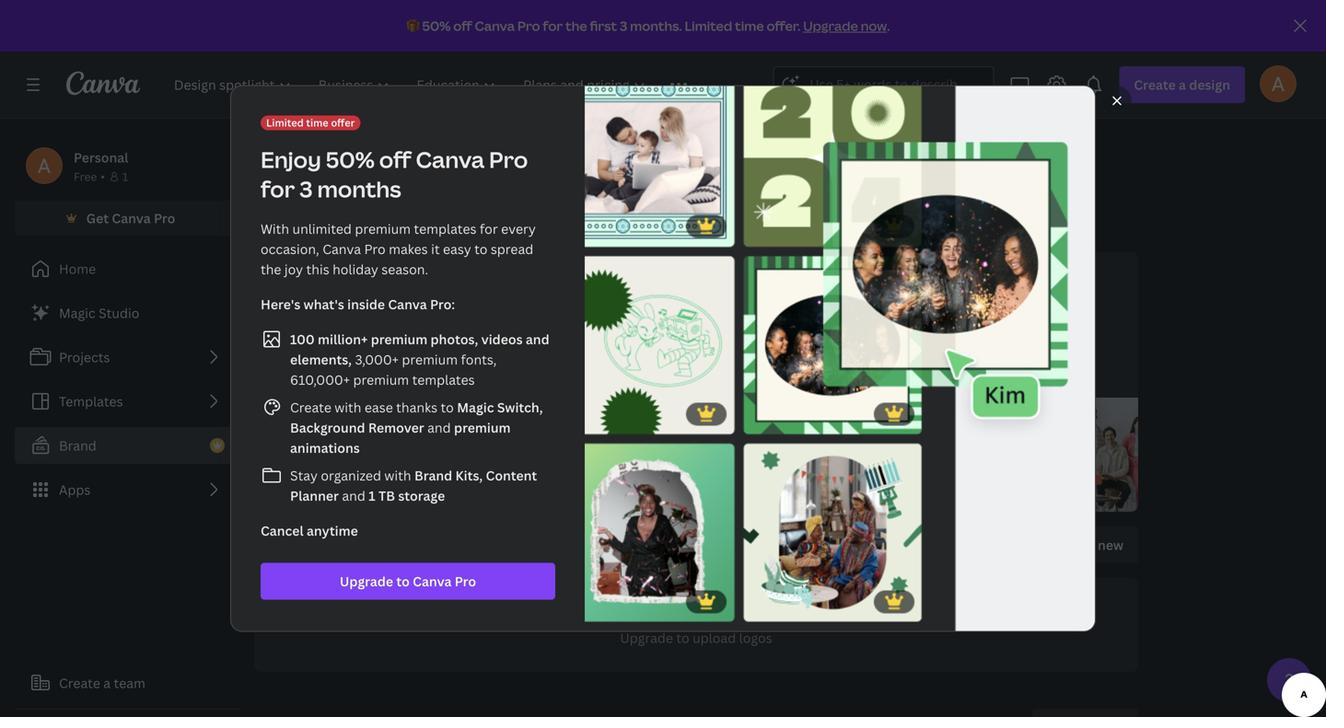 Task type: describe. For each thing, give the bounding box(es) containing it.
canva inside button
[[112, 210, 151, 227]]

editor.
[[633, 411, 673, 429]]

few
[[663, 375, 686, 393]]

3,000+ premium fonts, 610,000+ premium templates
[[290, 351, 497, 389]]

magic for studio
[[59, 304, 95, 322]]

upgrade inside button
[[620, 629, 673, 647]]

for inside with unlimited premium templates for every occasion, canva pro makes it easy to spread the joy this holiday season.
[[480, 220, 498, 238]]

to down animations
[[348, 463, 361, 480]]

get canva pro button
[[15, 201, 239, 236]]

million+
[[318, 331, 368, 348]]

holiday
[[333, 261, 378, 278]]

🎁 50% off canva pro for the first 3 months. limited time offer. upgrade now .
[[407, 17, 890, 35]]

home
[[59, 260, 96, 278]]

ready to set up your brand kit?
[[276, 274, 621, 304]]

610,000+
[[290, 371, 350, 389]]

your left ingredients,
[[624, 320, 653, 338]]

50% for enjoy
[[326, 145, 375, 175]]

photos,
[[431, 331, 478, 348]]

2 vertical spatial with
[[384, 467, 411, 484]]

0 vertical spatial time
[[735, 17, 764, 35]]

enjoy 50% off canva pro for 3 months
[[261, 145, 528, 204]]

unlimited
[[292, 220, 352, 238]]

brand down limited time offer
[[254, 139, 344, 179]]

here's what's inside canva pro:
[[261, 296, 455, 313]]

videos
[[481, 331, 523, 348]]

to inside "list"
[[441, 399, 454, 416]]

and up the thanks
[[395, 375, 418, 393]]

brand inside button
[[364, 210, 402, 227]]

brand templates
[[364, 210, 470, 227]]

projects link
[[15, 339, 239, 376]]

logos (0)
[[284, 530, 382, 560]]

brand inside tab panel
[[507, 274, 575, 304]]

and down manage,
[[409, 340, 433, 358]]

canva up manage,
[[388, 296, 427, 313]]

logos
[[284, 530, 347, 560]]

months
[[317, 174, 401, 204]]

brand templates button
[[357, 201, 478, 236]]

storage
[[398, 487, 445, 505]]

organized
[[321, 467, 381, 484]]

to inside with unlimited premium templates for every occasion, canva pro makes it easy to spread the joy this holiday season.
[[474, 240, 488, 258]]

content
[[486, 467, 537, 484]]

brand inside 'button'
[[262, 210, 300, 227]]

pro inside button
[[154, 210, 175, 227]]

magic switch, background remover
[[290, 399, 543, 437]]

free •
[[74, 169, 105, 184]]

canva down storage
[[413, 573, 452, 590]]

planner
[[290, 487, 339, 505]]

0 vertical spatial set
[[379, 274, 414, 304]]

pro:
[[430, 296, 455, 313]]

3,000+
[[355, 351, 399, 368]]

kit?
[[579, 274, 621, 304]]

premium inside 100 million+ premium photos, videos and elements,
[[371, 331, 428, 348]]

workflows
[[436, 340, 499, 358]]

kit
[[303, 210, 320, 227]]

ingredients,
[[656, 320, 729, 338]]

personal
[[74, 149, 128, 166]]

season.
[[382, 261, 428, 278]]

1 vertical spatial upgrade to canva pro
[[340, 573, 476, 590]]

a inside tab panel
[[653, 375, 660, 393]]

0 horizontal spatial all
[[336, 411, 351, 429]]

magic studio link
[[15, 295, 239, 332]]

easily set up, manage, and grow your brand with all your ingredients, assets, controls, and workflows in one place.
[[306, 320, 729, 358]]

learn more button
[[455, 454, 584, 486]]

1 vertical spatial time
[[306, 116, 329, 129]]

replace logos and images across existing designs in just a few clicks.
[[306, 375, 727, 393]]

logos inside button
[[739, 629, 772, 647]]

with
[[261, 220, 289, 238]]

magic for switch,
[[457, 399, 494, 416]]

(0)
[[352, 530, 382, 560]]

elements,
[[290, 351, 352, 368]]

premium animations
[[290, 419, 511, 457]]

from
[[576, 411, 606, 429]]

list containing magic studio
[[15, 295, 239, 508]]

free
[[74, 169, 97, 184]]

magic studio
[[59, 304, 139, 322]]

first
[[590, 17, 617, 35]]

get canva pro
[[86, 210, 175, 227]]

apps
[[59, 481, 91, 499]]

it
[[431, 240, 440, 258]]

1 horizontal spatial in
[[612, 375, 624, 393]]

get
[[86, 210, 109, 227]]

100
[[290, 331, 315, 348]]

to down the and 1 tb storage
[[396, 573, 410, 590]]

the inside "list"
[[609, 411, 630, 429]]

upgrade down (0)
[[340, 573, 393, 590]]

0 vertical spatial upgrade to canva pro button
[[276, 453, 442, 490]]

brand kit button
[[254, 201, 327, 236]]

top level navigation element
[[162, 66, 729, 103]]

canva up top level navigation element
[[475, 17, 515, 35]]

find all of your brand assets and templates from the editor.
[[306, 411, 673, 429]]

ease
[[365, 399, 393, 416]]

now
[[861, 17, 887, 35]]

0 vertical spatial limited
[[685, 17, 732, 35]]

1 vertical spatial with
[[335, 399, 361, 416]]

and down the thanks
[[424, 419, 454, 437]]

in inside easily set up, manage, and grow your brand with all your ingredients, assets, controls, and workflows in one place.
[[502, 340, 514, 358]]

1 inside "list"
[[369, 487, 375, 505]]

replace
[[306, 375, 355, 393]]

premium inside premium animations
[[454, 419, 511, 437]]

0 vertical spatial the
[[565, 17, 587, 35]]

🎁
[[407, 17, 420, 35]]

fonts,
[[461, 351, 497, 368]]

templates inside 3,000+ premium fonts, 610,000+ premium templates
[[412, 371, 475, 389]]

cancel
[[261, 522, 304, 540]]

all inside easily set up, manage, and grow your brand with all your ingredients, assets, controls, and workflows in one place.
[[606, 320, 621, 338]]

0 horizontal spatial 1
[[122, 169, 128, 184]]

easily
[[306, 320, 342, 338]]

upgrade left now
[[803, 17, 858, 35]]

pro inside with unlimited premium templates for every occasion, canva pro makes it easy to spread the joy this holiday season.
[[364, 240, 386, 258]]

tb
[[379, 487, 395, 505]]

projects
[[59, 349, 110, 366]]

and up workflows
[[445, 320, 468, 338]]

brand inside 'brand kits, content planner'
[[414, 467, 452, 484]]

assets,
[[306, 340, 348, 358]]

•
[[101, 169, 105, 184]]

controls,
[[351, 340, 406, 358]]

and down 'stay organized with'
[[342, 487, 365, 505]]

images
[[421, 375, 465, 393]]

list inside brand kit tab panel
[[276, 318, 733, 431]]

enjoy
[[261, 145, 321, 175]]

offer.
[[767, 17, 801, 35]]



Task type: vqa. For each thing, say whether or not it's contained in the screenshot.
the bottom with
yes



Task type: locate. For each thing, give the bounding box(es) containing it.
create a team button
[[15, 665, 239, 702]]

create
[[290, 399, 331, 416], [59, 675, 100, 692]]

your
[[451, 274, 503, 304], [505, 320, 533, 338], [624, 320, 653, 338], [370, 411, 398, 429]]

canva up holiday
[[323, 240, 361, 258]]

brand
[[536, 320, 573, 338], [401, 411, 438, 429]]

1 vertical spatial templates
[[412, 371, 475, 389]]

50%
[[422, 17, 451, 35], [326, 145, 375, 175]]

0 horizontal spatial 3
[[299, 174, 313, 204]]

in left one
[[502, 340, 514, 358]]

0 horizontal spatial off
[[379, 145, 411, 175]]

3 inside enjoy 50% off canva pro for 3 months
[[299, 174, 313, 204]]

3
[[620, 17, 627, 35], [299, 174, 313, 204]]

2 vertical spatial templates
[[511, 411, 573, 429]]

brand down "months"
[[364, 210, 402, 227]]

0 vertical spatial a
[[653, 375, 660, 393]]

templates up the it
[[405, 210, 470, 227]]

1 vertical spatial templates
[[59, 393, 123, 410]]

inside
[[347, 296, 385, 313]]

all left of
[[336, 411, 351, 429]]

50% right 🎁
[[422, 17, 451, 35]]

templates inside button
[[405, 210, 470, 227]]

.
[[887, 17, 890, 35]]

one
[[517, 340, 540, 358]]

all down kit? in the left of the page
[[606, 320, 621, 338]]

a left few
[[653, 375, 660, 393]]

find
[[306, 411, 333, 429]]

brand up storage
[[414, 467, 452, 484]]

0 vertical spatial templates
[[405, 210, 470, 227]]

50% down offer
[[326, 145, 375, 175]]

upgrade to canva pro down (0)
[[340, 573, 476, 590]]

2 vertical spatial for
[[480, 220, 498, 238]]

0 vertical spatial in
[[502, 340, 514, 358]]

0 vertical spatial magic
[[59, 304, 95, 322]]

1 vertical spatial upgrade to canva pro button
[[261, 563, 555, 600]]

create for create a team
[[59, 675, 100, 692]]

the inside with unlimited premium templates for every occasion, canva pro makes it easy to spread the joy this holiday season.
[[261, 261, 281, 278]]

templates
[[405, 210, 470, 227], [59, 393, 123, 410]]

for for the
[[543, 17, 563, 35]]

brand up apps
[[59, 437, 97, 454]]

to inside button
[[676, 629, 689, 647]]

premium
[[355, 220, 411, 238], [371, 331, 428, 348], [402, 351, 458, 368], [353, 371, 409, 389], [454, 419, 511, 437]]

with up the "background"
[[335, 399, 361, 416]]

thanks
[[396, 399, 438, 416]]

create up the "background"
[[290, 399, 331, 416]]

switch,
[[497, 399, 543, 416]]

1 vertical spatial all
[[336, 411, 351, 429]]

create a team
[[59, 675, 145, 692]]

off right 🎁
[[453, 17, 472, 35]]

for for 3
[[261, 174, 295, 204]]

animations
[[290, 439, 360, 457]]

set left up
[[379, 274, 414, 304]]

templates down projects
[[59, 393, 123, 410]]

brand down the spread
[[507, 274, 575, 304]]

manage,
[[390, 320, 441, 338]]

create for create with ease thanks to
[[290, 399, 331, 416]]

templates inside "list"
[[59, 393, 123, 410]]

create left team
[[59, 675, 100, 692]]

the left joy
[[261, 261, 281, 278]]

None search field
[[773, 66, 994, 103]]

magic
[[59, 304, 95, 322], [457, 399, 494, 416]]

to right what's
[[350, 274, 374, 304]]

50% for 🎁
[[422, 17, 451, 35]]

this
[[306, 261, 329, 278]]

brand inside easily set up, manage, and grow your brand with all your ingredients, assets, controls, and workflows in one place.
[[536, 320, 573, 338]]

all
[[606, 320, 621, 338], [336, 411, 351, 429]]

premium down 3,000+
[[353, 371, 409, 389]]

1 right •
[[122, 169, 128, 184]]

brand kit
[[262, 210, 320, 227]]

for left first
[[543, 17, 563, 35]]

0 vertical spatial 3
[[620, 17, 627, 35]]

to left upload
[[676, 629, 689, 647]]

ready
[[276, 274, 345, 304]]

time left offer
[[306, 116, 329, 129]]

to down images
[[441, 399, 454, 416]]

0 vertical spatial brand
[[536, 320, 573, 338]]

upgrade to upload logos button
[[254, 578, 1138, 672]]

list containing 100 million+ premium photos, videos and elements,
[[261, 328, 555, 506]]

0 vertical spatial upgrade to canva pro
[[291, 463, 428, 480]]

your up "grow"
[[451, 274, 503, 304]]

for inside enjoy 50% off canva pro for 3 months
[[261, 174, 295, 204]]

1 vertical spatial logos
[[739, 629, 772, 647]]

brand link
[[15, 427, 239, 464]]

0 vertical spatial 1
[[122, 169, 128, 184]]

limited up enjoy
[[266, 116, 304, 129]]

2 vertical spatial the
[[609, 411, 630, 429]]

place.
[[544, 340, 581, 358]]

0 horizontal spatial templates
[[59, 393, 123, 410]]

templates inside with unlimited premium templates for every occasion, canva pro makes it easy to spread the joy this holiday season.
[[414, 220, 477, 238]]

0 horizontal spatial with
[[335, 399, 361, 416]]

a inside button
[[103, 675, 111, 692]]

limited
[[685, 17, 732, 35], [266, 116, 304, 129]]

off up brand templates button
[[379, 145, 411, 175]]

1 vertical spatial the
[[261, 261, 281, 278]]

0 horizontal spatial magic
[[59, 304, 95, 322]]

canva
[[475, 17, 515, 35], [416, 145, 485, 175], [112, 210, 151, 227], [323, 240, 361, 258], [388, 296, 427, 313], [364, 463, 403, 480], [413, 573, 452, 590]]

3 right first
[[620, 17, 627, 35]]

stay organized with
[[290, 467, 414, 484]]

brand
[[254, 139, 344, 179], [262, 210, 300, 227], [364, 210, 402, 227], [507, 274, 575, 304], [59, 437, 97, 454], [414, 467, 452, 484]]

canva inside brand kit tab panel
[[364, 463, 403, 480]]

with up the and 1 tb storage
[[384, 467, 411, 484]]

1 vertical spatial 50%
[[326, 145, 375, 175]]

1 horizontal spatial time
[[735, 17, 764, 35]]

50% inside enjoy 50% off canva pro for 3 months
[[326, 145, 375, 175]]

pro inside brand kit tab panel
[[406, 463, 428, 480]]

magic left the studio
[[59, 304, 95, 322]]

designs
[[562, 375, 609, 393]]

here's
[[261, 296, 301, 313]]

templates up the thanks
[[412, 371, 475, 389]]

2 horizontal spatial the
[[609, 411, 630, 429]]

1 horizontal spatial logos
[[739, 629, 772, 647]]

1 horizontal spatial off
[[453, 17, 472, 35]]

0 vertical spatial create
[[290, 399, 331, 416]]

brand left assets on the bottom left
[[401, 411, 438, 429]]

1 vertical spatial magic
[[457, 399, 494, 416]]

across
[[468, 375, 508, 393]]

0 vertical spatial templates
[[414, 220, 477, 238]]

1 horizontal spatial a
[[653, 375, 660, 393]]

1 vertical spatial a
[[103, 675, 111, 692]]

easy
[[443, 240, 471, 258]]

up
[[418, 274, 446, 304]]

pro
[[517, 17, 540, 35], [489, 145, 528, 175], [154, 210, 175, 227], [364, 240, 386, 258], [406, 463, 428, 480], [455, 573, 476, 590]]

assets
[[442, 411, 481, 429]]

the left first
[[565, 17, 587, 35]]

and right assets on the bottom left
[[484, 411, 507, 429]]

off
[[453, 17, 472, 35], [379, 145, 411, 175]]

for up brand kit
[[261, 174, 295, 204]]

1 horizontal spatial 50%
[[422, 17, 451, 35]]

makes
[[389, 240, 428, 258]]

premium down switch, on the bottom left
[[454, 419, 511, 437]]

upgrade left upload
[[620, 629, 673, 647]]

premium up makes
[[355, 220, 411, 238]]

logos up create with ease thanks to
[[358, 375, 392, 393]]

with up the place.
[[576, 320, 603, 338]]

and
[[445, 320, 468, 338], [526, 331, 549, 348], [409, 340, 433, 358], [395, 375, 418, 393], [484, 411, 507, 429], [424, 419, 454, 437], [342, 487, 365, 505]]

0 horizontal spatial limited
[[266, 116, 304, 129]]

1 horizontal spatial templates
[[405, 210, 470, 227]]

logos right upload
[[739, 629, 772, 647]]

anytime
[[307, 522, 358, 540]]

0 horizontal spatial logos
[[358, 375, 392, 393]]

templates up the it
[[414, 220, 477, 238]]

100 million+ premium photos, videos and elements,
[[290, 331, 549, 368]]

off for enjoy
[[379, 145, 411, 175]]

the
[[565, 17, 587, 35], [261, 261, 281, 278], [609, 411, 630, 429]]

1 vertical spatial create
[[59, 675, 100, 692]]

off inside enjoy 50% off canva pro for 3 months
[[379, 145, 411, 175]]

with inside easily set up, manage, and grow your brand with all your ingredients, assets, controls, and workflows in one place.
[[576, 320, 603, 338]]

for left every
[[480, 220, 498, 238]]

time left the offer.
[[735, 17, 764, 35]]

canva inside with unlimited premium templates for every occasion, canva pro makes it easy to spread the joy this holiday season.
[[323, 240, 361, 258]]

0 vertical spatial with
[[576, 320, 603, 338]]

more
[[523, 463, 556, 480]]

brand kits, content planner
[[290, 467, 537, 505]]

upgrade to canva pro
[[291, 463, 428, 480], [340, 573, 476, 590]]

0 horizontal spatial brand
[[401, 411, 438, 429]]

limited time offer
[[266, 116, 355, 129]]

limited right months.
[[685, 17, 732, 35]]

1 vertical spatial 1
[[369, 487, 375, 505]]

templates link
[[15, 383, 239, 420]]

canva up brand templates
[[416, 145, 485, 175]]

stay
[[290, 467, 318, 484]]

off for 🎁
[[453, 17, 472, 35]]

1 horizontal spatial brand
[[536, 320, 573, 338]]

a left team
[[103, 675, 111, 692]]

upload
[[693, 629, 736, 647]]

1 horizontal spatial for
[[480, 220, 498, 238]]

0 vertical spatial off
[[453, 17, 472, 35]]

background
[[290, 419, 365, 437]]

and inside 100 million+ premium photos, videos and elements,
[[526, 331, 549, 348]]

0 horizontal spatial create
[[59, 675, 100, 692]]

0 horizontal spatial a
[[103, 675, 111, 692]]

0 vertical spatial all
[[606, 320, 621, 338]]

what's
[[304, 296, 344, 313]]

to
[[474, 240, 488, 258], [350, 274, 374, 304], [441, 399, 454, 416], [348, 463, 361, 480], [396, 573, 410, 590], [676, 629, 689, 647]]

pro inside enjoy 50% off canva pro for 3 months
[[489, 145, 528, 175]]

1 horizontal spatial all
[[606, 320, 621, 338]]

1 horizontal spatial limited
[[685, 17, 732, 35]]

set inside easily set up, manage, and grow your brand with all your ingredients, assets, controls, and workflows in one place.
[[345, 320, 364, 338]]

the right from
[[609, 411, 630, 429]]

1 horizontal spatial create
[[290, 399, 331, 416]]

magic down across
[[457, 399, 494, 416]]

1 horizontal spatial set
[[379, 274, 414, 304]]

premium up images
[[402, 351, 458, 368]]

clicks.
[[689, 375, 727, 393]]

1 vertical spatial off
[[379, 145, 411, 175]]

1 vertical spatial in
[[612, 375, 624, 393]]

learn
[[485, 463, 520, 480]]

and right the videos
[[526, 331, 549, 348]]

0 horizontal spatial in
[[502, 340, 514, 358]]

upgrade to canva pro inside brand kit tab panel
[[291, 463, 428, 480]]

0 horizontal spatial the
[[261, 261, 281, 278]]

apps link
[[15, 472, 239, 508]]

0 horizontal spatial set
[[345, 320, 364, 338]]

occasion,
[[261, 240, 319, 258]]

2 horizontal spatial with
[[576, 320, 603, 338]]

canva inside enjoy 50% off canva pro for 3 months
[[416, 145, 485, 175]]

brand up the place.
[[536, 320, 573, 338]]

templates down existing
[[511, 411, 573, 429]]

months.
[[630, 17, 682, 35]]

1 horizontal spatial with
[[384, 467, 411, 484]]

0 vertical spatial 50%
[[422, 17, 451, 35]]

every
[[501, 220, 536, 238]]

to right easy
[[474, 240, 488, 258]]

canva right get
[[112, 210, 151, 227]]

kits,
[[455, 467, 483, 484]]

upgrade now button
[[803, 17, 887, 35]]

0 vertical spatial for
[[543, 17, 563, 35]]

set left up,
[[345, 320, 364, 338]]

1 vertical spatial 3
[[299, 174, 313, 204]]

your right of
[[370, 411, 398, 429]]

list containing easily set up, manage, and grow your brand with all your ingredients, assets, controls, and workflows in one place.
[[276, 318, 733, 431]]

magic inside magic switch, background remover
[[457, 399, 494, 416]]

1 left tb at the bottom of the page
[[369, 487, 375, 505]]

just
[[627, 375, 650, 393]]

2 horizontal spatial for
[[543, 17, 563, 35]]

upgrade down animations
[[291, 463, 345, 480]]

1 horizontal spatial the
[[565, 17, 587, 35]]

0 vertical spatial logos
[[358, 375, 392, 393]]

1 horizontal spatial 1
[[369, 487, 375, 505]]

and 1 tb storage
[[339, 487, 445, 505]]

0 horizontal spatial time
[[306, 116, 329, 129]]

home link
[[15, 251, 239, 287]]

create inside create a team button
[[59, 675, 100, 692]]

logos
[[358, 375, 392, 393], [739, 629, 772, 647]]

1 vertical spatial limited
[[266, 116, 304, 129]]

1 horizontal spatial 3
[[620, 17, 627, 35]]

your up one
[[505, 320, 533, 338]]

studio
[[99, 304, 139, 322]]

brand left kit
[[262, 210, 300, 227]]

upgrade to canva pro button
[[276, 453, 442, 490], [261, 563, 555, 600]]

1 vertical spatial for
[[261, 174, 295, 204]]

premium inside with unlimited premium templates for every occasion, canva pro makes it easy to spread the joy this holiday season.
[[355, 220, 411, 238]]

logos inside "list"
[[358, 375, 392, 393]]

0 horizontal spatial 50%
[[326, 145, 375, 175]]

1 horizontal spatial magic
[[457, 399, 494, 416]]

in
[[502, 340, 514, 358], [612, 375, 624, 393]]

in left just
[[612, 375, 624, 393]]

0 horizontal spatial for
[[261, 174, 295, 204]]

with unlimited premium templates for every occasion, canva pro makes it easy to spread the joy this holiday season.
[[261, 220, 536, 278]]

list
[[15, 295, 239, 508], [276, 318, 733, 431], [261, 328, 555, 506]]

1 vertical spatial brand
[[401, 411, 438, 429]]

3 up kit
[[299, 174, 313, 204]]

premium up 3,000+
[[371, 331, 428, 348]]

brand kit tab panel
[[254, 238, 1297, 717]]

canva up tb at the bottom of the page
[[364, 463, 403, 480]]

team
[[114, 675, 145, 692]]

templates inside brand kit tab panel
[[511, 411, 573, 429]]

upgrade to canva pro up tb at the bottom of the page
[[291, 463, 428, 480]]

1 vertical spatial set
[[345, 320, 364, 338]]

remover
[[368, 419, 424, 437]]



